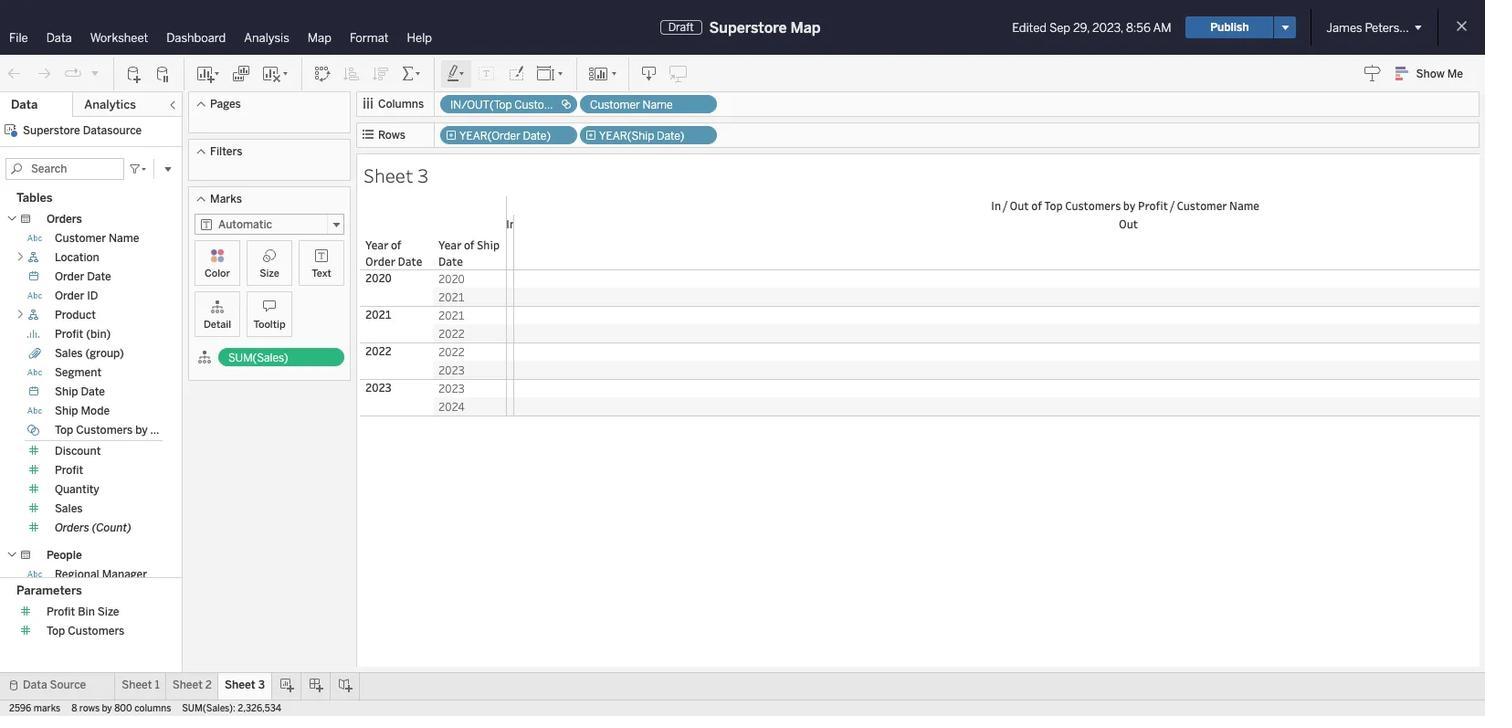 Task type: describe. For each thing, give the bounding box(es) containing it.
people
[[47, 549, 82, 562]]

in
[[991, 198, 1001, 213]]

ship date
[[55, 386, 105, 398]]

show
[[1417, 68, 1445, 80]]

ship for ship date
[[55, 386, 78, 398]]

2 vertical spatial data
[[23, 679, 47, 692]]

text
[[312, 268, 331, 280]]

profit for profit bin size
[[47, 606, 75, 619]]

0 horizontal spatial name
[[109, 232, 139, 245]]

bin
[[78, 606, 95, 619]]

1 vertical spatial data
[[11, 98, 38, 111]]

sort descending image
[[372, 64, 390, 83]]

year(order date)
[[460, 130, 551, 143]]

0 vertical spatial sheet 3
[[364, 163, 429, 188]]

james
[[1327, 21, 1363, 34]]

customers right of
[[1066, 198, 1121, 213]]

in/out(top customers by profit)
[[450, 99, 619, 111]]

highlight image
[[446, 64, 467, 83]]

year(ship
[[599, 130, 655, 143]]

order date
[[55, 270, 111, 283]]

(group)
[[85, 347, 124, 360]]

download image
[[641, 64, 659, 83]]

0 vertical spatial size
[[260, 268, 279, 280]]

discount
[[55, 445, 101, 458]]

(bin)
[[86, 328, 111, 341]]

date) for year(order date)
[[523, 130, 551, 143]]

profit for profit
[[55, 464, 83, 477]]

Search text field
[[5, 158, 124, 180]]

rows
[[378, 129, 406, 142]]

0 vertical spatial data
[[46, 31, 72, 45]]

2021, Year of Ship Date. Press Space to toggle selection. Press Escape to go back to the left margin. Use arrow keys to navigate headers text field
[[433, 306, 506, 324]]

In, In / Out of Top Customers by Profit. Press Space to toggle selection. Press Escape to go back to the left margin. Use arrow keys to navigate headers text field
[[506, 215, 514, 233]]

1 2022, year of ship date. press space to toggle selection. press escape to go back to the left margin. use arrow keys to navigate headers text field from the top
[[433, 324, 506, 343]]

sum(sales): 2,326,534
[[182, 704, 282, 715]]

show me
[[1417, 68, 1464, 80]]

orders for orders (count)
[[55, 522, 89, 535]]

by for profit)
[[573, 99, 585, 111]]

0 vertical spatial 3
[[418, 163, 429, 188]]

columns
[[134, 704, 171, 715]]

customers for top customers by profit
[[76, 424, 133, 437]]

profit (bin)
[[55, 328, 111, 341]]

Out, In / Out of Top Customers by Profit. Press Space to toggle selection. Press Escape to go back to the left margin. Use arrow keys to navigate headers text field
[[514, 215, 1486, 233]]

regional manager
[[55, 568, 147, 581]]

analytics
[[84, 98, 136, 111]]

manager
[[102, 568, 147, 581]]

2596
[[9, 704, 31, 715]]

sheet 2
[[172, 679, 212, 692]]

sum(sales):
[[182, 704, 236, 715]]

publish
[[1211, 21, 1250, 34]]

me
[[1448, 68, 1464, 80]]

2596 marks
[[9, 704, 61, 715]]

datasource
[[83, 124, 142, 137]]

product
[[55, 309, 96, 322]]

sep
[[1050, 21, 1071, 34]]

1 / from the left
[[1004, 198, 1008, 213]]

new data source image
[[125, 64, 143, 83]]

regional
[[55, 568, 99, 581]]

marks
[[34, 704, 61, 715]]

superstore for superstore map
[[710, 19, 787, 36]]

top for top customers
[[47, 625, 65, 638]]

data source
[[23, 679, 86, 692]]

sheet 1
[[122, 679, 160, 692]]

1 vertical spatial customer name
[[55, 232, 139, 245]]

segment
[[55, 366, 102, 379]]

2023, Year of Ship Date. Press Space to toggle selection. Press Escape to go back to the left margin. Use arrow keys to navigate headers text field
[[433, 361, 506, 379]]

help
[[407, 31, 432, 45]]

in / out of top customers by profit  /  customer name
[[991, 198, 1260, 213]]

parameters
[[16, 584, 82, 598]]

800
[[114, 704, 132, 715]]

0 horizontal spatial replay animation image
[[64, 64, 82, 83]]

by for profit
[[135, 424, 148, 437]]

mode
[[81, 405, 110, 418]]

8 rows by 800 columns
[[71, 704, 171, 715]]

new worksheet image
[[196, 64, 221, 83]]

show labels image
[[478, 64, 496, 83]]

sort ascending image
[[343, 64, 361, 83]]

columns
[[378, 98, 424, 111]]

year(ship date)
[[599, 130, 685, 143]]

2022, Year of Order Date. Press Space to toggle selection. Press Escape to go back to the left margin. Use arrow keys to navigate headers text field
[[360, 343, 433, 379]]

clear sheet image
[[261, 64, 291, 83]]

superstore datasource
[[23, 124, 142, 137]]

2
[[205, 679, 212, 692]]

sheet left 2
[[172, 679, 203, 692]]

year(order
[[460, 130, 521, 143]]

2023, Year of Ship Date. Press Space to toggle selection. Press Escape to go back to the left margin. Use arrow keys to navigate headers text field
[[433, 379, 506, 397]]

filters
[[210, 145, 242, 158]]

fit image
[[536, 64, 566, 83]]

source
[[50, 679, 86, 692]]

2020, Year of Ship Date. Press Space to toggle selection. Press Escape to go back to the left margin. Use arrow keys to navigate headers text field
[[433, 270, 506, 288]]

redo image
[[35, 64, 53, 83]]

ship mode
[[55, 405, 110, 418]]

detail
[[204, 319, 231, 331]]

tooltip
[[254, 319, 286, 331]]

date) for year(ship date)
[[657, 130, 685, 143]]

2 2022, year of ship date. press space to toggle selection. press escape to go back to the left margin. use arrow keys to navigate headers text field from the top
[[433, 343, 506, 361]]

format workbook image
[[507, 64, 525, 83]]

2024, Year of Ship Date. Press Space to toggle selection. Press Escape to go back to the left margin. Use arrow keys to navigate headers text field
[[433, 397, 506, 416]]

2021, Year of Order Date. Press Space to toggle selection. Press Escape to go back to the left margin. Use arrow keys to navigate headers text field
[[360, 306, 433, 343]]

customers for in/out(top customers by profit)
[[515, 99, 570, 111]]

data guide image
[[1364, 64, 1382, 82]]

show me button
[[1388, 59, 1480, 88]]

1 horizontal spatial replay animation image
[[90, 67, 101, 78]]



Task type: locate. For each thing, give the bounding box(es) containing it.
rows
[[79, 704, 100, 715]]

2021, Year of Ship Date. Press Space to toggle selection. Press Escape to go back to the left margin. Use arrow keys to navigate headers text field
[[433, 288, 506, 306]]

date) right year(ship
[[657, 130, 685, 143]]

1 ship from the top
[[55, 386, 78, 398]]

data down undo icon
[[11, 98, 38, 111]]

tables
[[16, 191, 52, 205]]

top up 'discount'
[[55, 424, 73, 437]]

size
[[260, 268, 279, 280], [98, 606, 119, 619]]

2022, Year of Ship Date. Press Space to toggle selection. Press Escape to go back to the left margin. Use arrow keys to navigate headers text field
[[433, 324, 506, 343], [433, 343, 506, 361]]

0 horizontal spatial customer name
[[55, 232, 139, 245]]

1 horizontal spatial map
[[791, 19, 821, 36]]

1 horizontal spatial /
[[1171, 198, 1175, 213]]

2023,
[[1093, 21, 1124, 34]]

customers down fit image
[[515, 99, 570, 111]]

top right of
[[1045, 198, 1063, 213]]

date for order date
[[87, 270, 111, 283]]

0 horizontal spatial superstore
[[23, 124, 80, 137]]

3
[[418, 163, 429, 188], [258, 679, 265, 692]]

0 horizontal spatial sheet 3
[[225, 679, 265, 692]]

1 vertical spatial orders
[[55, 522, 89, 535]]

size right bin
[[98, 606, 119, 619]]

ship
[[55, 386, 78, 398], [55, 405, 78, 418]]

1 vertical spatial order
[[55, 290, 84, 302]]

1 horizontal spatial sheet 3
[[364, 163, 429, 188]]

2 horizontal spatial name
[[1230, 198, 1260, 213]]

0 horizontal spatial map
[[308, 31, 332, 45]]

replay animation image up analytics
[[90, 67, 101, 78]]

1 date) from the left
[[523, 130, 551, 143]]

sum(sales)
[[228, 352, 288, 365]]

29,
[[1074, 21, 1090, 34]]

0 horizontal spatial /
[[1004, 198, 1008, 213]]

top down profit bin size
[[47, 625, 65, 638]]

1 vertical spatial date
[[81, 386, 105, 398]]

1 horizontal spatial date)
[[657, 130, 685, 143]]

orders down "tables"
[[47, 213, 82, 226]]

0 vertical spatial name
[[643, 99, 673, 111]]

quantity
[[55, 483, 99, 496]]

peterson
[[1365, 21, 1414, 34]]

0 vertical spatial ship
[[55, 386, 78, 398]]

date) down "in/out(top customers by profit)"
[[523, 130, 551, 143]]

sheet up sum(sales): 2,326,534
[[225, 679, 256, 692]]

superstore map
[[710, 19, 821, 36]]

undo image
[[5, 64, 24, 83]]

0 vertical spatial customer name
[[590, 99, 673, 111]]

3 down "columns"
[[418, 163, 429, 188]]

profit for profit (bin)
[[55, 328, 83, 341]]

of
[[1032, 198, 1042, 213]]

color
[[205, 268, 230, 280]]

sheet left 1
[[122, 679, 152, 692]]

edited
[[1013, 21, 1047, 34]]

in/out(top
[[450, 99, 512, 111]]

id
[[87, 290, 98, 302]]

0 horizontal spatial size
[[98, 606, 119, 619]]

0 horizontal spatial customer
[[55, 232, 106, 245]]

2022, year of ship date. press space to toggle selection. press escape to go back to the left margin. use arrow keys to navigate headers text field down 2021, year of ship date. press space to toggle selection. press escape to go back to the left margin. use arrow keys to navigate headers text field
[[433, 324, 506, 343]]

superstore
[[710, 19, 787, 36], [23, 124, 80, 137]]

edited sep 29, 2023, 8:56 am
[[1013, 21, 1172, 34]]

marks. press enter to open the view data window.. use arrow keys to navigate data visualization elements. image
[[506, 270, 1486, 417]]

(count)
[[92, 522, 131, 535]]

orders for orders
[[47, 213, 82, 226]]

replay animation image
[[64, 64, 82, 83], [90, 67, 101, 78]]

file
[[9, 31, 28, 45]]

dashboard
[[167, 31, 226, 45]]

customer name up 'location'
[[55, 232, 139, 245]]

worksheet
[[90, 31, 148, 45]]

8:56
[[1127, 21, 1151, 34]]

date)
[[523, 130, 551, 143], [657, 130, 685, 143]]

1
[[155, 679, 160, 692]]

order for order date
[[55, 270, 84, 283]]

superstore for superstore datasource
[[23, 124, 80, 137]]

ship for ship mode
[[55, 405, 78, 418]]

1 vertical spatial sheet 3
[[225, 679, 265, 692]]

replay animation image right redo icon
[[64, 64, 82, 83]]

1 horizontal spatial customer
[[590, 99, 640, 111]]

collapse image
[[167, 100, 178, 111]]

2 date) from the left
[[657, 130, 685, 143]]

/
[[1004, 198, 1008, 213], [1171, 198, 1175, 213]]

1 vertical spatial ship
[[55, 405, 78, 418]]

date up mode
[[81, 386, 105, 398]]

2 vertical spatial top
[[47, 625, 65, 638]]

size up tooltip
[[260, 268, 279, 280]]

data up redo icon
[[46, 31, 72, 45]]

totals image
[[401, 64, 423, 83]]

orders
[[47, 213, 82, 226], [55, 522, 89, 535]]

1 vertical spatial top
[[55, 424, 73, 437]]

1 horizontal spatial superstore
[[710, 19, 787, 36]]

order for order id
[[55, 290, 84, 302]]

1 sales from the top
[[55, 347, 83, 360]]

sales up segment
[[55, 347, 83, 360]]

0 horizontal spatial date)
[[523, 130, 551, 143]]

out
[[1010, 198, 1029, 213]]

1 vertical spatial sales
[[55, 503, 83, 515]]

date for ship date
[[81, 386, 105, 398]]

top customers by profit
[[55, 424, 179, 437]]

1 order from the top
[[55, 270, 84, 283]]

profit)
[[587, 99, 619, 111]]

format
[[350, 31, 389, 45]]

am
[[1153, 21, 1172, 34]]

sales (group)
[[55, 347, 124, 360]]

pages
[[210, 98, 241, 111]]

sales for sales
[[55, 503, 83, 515]]

sales down 'quantity'
[[55, 503, 83, 515]]

data up 2596 marks
[[23, 679, 47, 692]]

2 / from the left
[[1171, 198, 1175, 213]]

location
[[55, 251, 99, 264]]

profit bin size
[[47, 606, 119, 619]]

sheet
[[364, 163, 414, 188], [122, 679, 152, 692], [172, 679, 203, 692], [225, 679, 256, 692]]

duplicate image
[[232, 64, 250, 83]]

orders (count)
[[55, 522, 131, 535]]

map
[[791, 19, 821, 36], [308, 31, 332, 45]]

2 vertical spatial name
[[109, 232, 139, 245]]

order id
[[55, 290, 98, 302]]

pause auto updates image
[[154, 64, 173, 83]]

top for top customers by profit
[[55, 424, 73, 437]]

data
[[46, 31, 72, 45], [11, 98, 38, 111], [23, 679, 47, 692]]

1 horizontal spatial 3
[[418, 163, 429, 188]]

2 ship from the top
[[55, 405, 78, 418]]

ship down segment
[[55, 386, 78, 398]]

sales
[[55, 347, 83, 360], [55, 503, 83, 515]]

profit
[[1139, 198, 1169, 213], [55, 328, 83, 341], [150, 424, 179, 437], [55, 464, 83, 477], [47, 606, 75, 619]]

ship down ship date
[[55, 405, 78, 418]]

sales for sales (group)
[[55, 347, 83, 360]]

customer name
[[590, 99, 673, 111], [55, 232, 139, 245]]

1 vertical spatial superstore
[[23, 124, 80, 137]]

marks
[[210, 193, 242, 206]]

0 vertical spatial customer
[[590, 99, 640, 111]]

2 horizontal spatial customer
[[1177, 198, 1228, 213]]

order up order id
[[55, 270, 84, 283]]

1 vertical spatial size
[[98, 606, 119, 619]]

2020, Year of Order Date. Press Space to toggle selection. Press Escape to go back to the left margin. Use arrow keys to navigate headers text field
[[360, 270, 433, 306]]

customer name up year(ship
[[590, 99, 673, 111]]

1 horizontal spatial customer name
[[590, 99, 673, 111]]

sheet down the rows
[[364, 163, 414, 188]]

top customers
[[47, 625, 125, 638]]

0 vertical spatial sales
[[55, 347, 83, 360]]

customers for top customers
[[68, 625, 125, 638]]

name
[[643, 99, 673, 111], [1230, 198, 1260, 213], [109, 232, 139, 245]]

by for 800
[[102, 704, 112, 715]]

show/hide cards image
[[588, 64, 618, 83]]

by
[[573, 99, 585, 111], [1124, 198, 1136, 213], [135, 424, 148, 437], [102, 704, 112, 715]]

sheet 3
[[364, 163, 429, 188], [225, 679, 265, 692]]

2,326,534
[[238, 704, 282, 715]]

order up product at the top of the page
[[55, 290, 84, 302]]

0 vertical spatial date
[[87, 270, 111, 283]]

2022, year of ship date. press space to toggle selection. press escape to go back to the left margin. use arrow keys to navigate headers text field up 2023, year of ship date. press space to toggle selection. press escape to go back to the left margin. use arrow keys to navigate headers text field at the left bottom of the page
[[433, 343, 506, 361]]

order
[[55, 270, 84, 283], [55, 290, 84, 302]]

to use edit in desktop, save the workbook outside of personal space image
[[670, 64, 688, 83]]

0 vertical spatial orders
[[47, 213, 82, 226]]

sheet 3 down the rows
[[364, 163, 429, 188]]

swap rows and columns image
[[313, 64, 332, 83]]

0 vertical spatial order
[[55, 270, 84, 283]]

publish button
[[1186, 16, 1274, 38]]

superstore right draft
[[710, 19, 787, 36]]

2 order from the top
[[55, 290, 84, 302]]

analysis
[[244, 31, 289, 45]]

1 vertical spatial name
[[1230, 198, 1260, 213]]

0 vertical spatial top
[[1045, 198, 1063, 213]]

2023, Year of Order Date. Press Space to toggle selection. Press Escape to go back to the left margin. Use arrow keys to navigate headers text field
[[360, 379, 433, 416]]

draft
[[669, 21, 694, 34]]

sheet 3 up sum(sales): 2,326,534
[[225, 679, 265, 692]]

3 up 2,326,534
[[258, 679, 265, 692]]

customer
[[590, 99, 640, 111], [1177, 198, 1228, 213], [55, 232, 106, 245]]

1 horizontal spatial name
[[643, 99, 673, 111]]

customers down bin
[[68, 625, 125, 638]]

8
[[71, 704, 77, 715]]

orders up "people"
[[55, 522, 89, 535]]

0 vertical spatial superstore
[[710, 19, 787, 36]]

james peterson
[[1327, 21, 1414, 34]]

top
[[1045, 198, 1063, 213], [55, 424, 73, 437], [47, 625, 65, 638]]

superstore up search text box
[[23, 124, 80, 137]]

1 vertical spatial 3
[[258, 679, 265, 692]]

1 horizontal spatial size
[[260, 268, 279, 280]]

date
[[87, 270, 111, 283], [81, 386, 105, 398]]

0 horizontal spatial 3
[[258, 679, 265, 692]]

date up id
[[87, 270, 111, 283]]

2 vertical spatial customer
[[55, 232, 106, 245]]

customers down mode
[[76, 424, 133, 437]]

customers
[[515, 99, 570, 111], [1066, 198, 1121, 213], [76, 424, 133, 437], [68, 625, 125, 638]]

1 vertical spatial customer
[[1177, 198, 1228, 213]]

2 sales from the top
[[55, 503, 83, 515]]



Task type: vqa. For each thing, say whether or not it's contained in the screenshot.
Customer
yes



